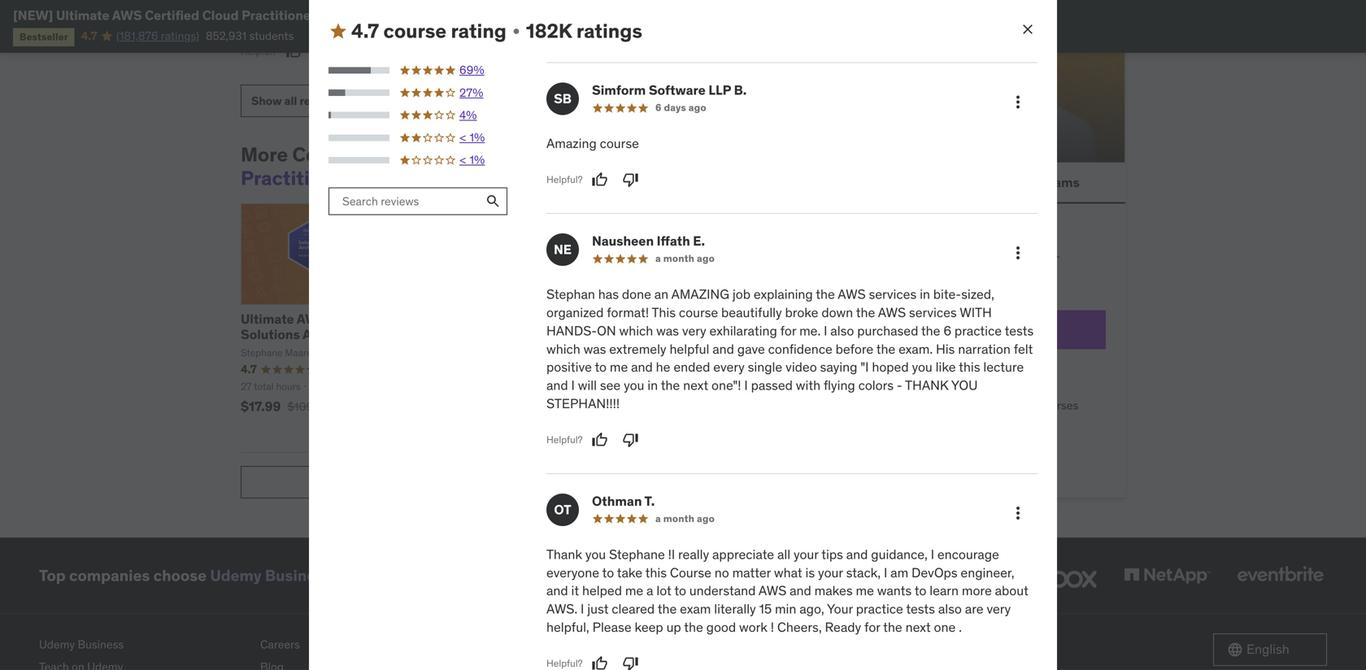 Task type: describe. For each thing, give the bounding box(es) containing it.
total
[[254, 380, 274, 393]]

me.
[[799, 322, 821, 339]]

netapp image
[[1121, 558, 1214, 593]]

the right the down
[[856, 304, 875, 321]]

hoped
[[872, 359, 909, 375]]

this inside thank you stephane !i really appreciate all your tips and guidance, i encourage everyone to take this course no matter what is your stack, i am devops engineer, and it helped me a lot to understand aws and makes me wants to learn more about aws. i just cleared the exam literally 15 min ago, your practice tests also are very helpful, please keep up the good work ! cheers, ready for the next one .
[[645, 564, 667, 581]]

subscribe to this course and 25,000+ top‑rated udemy courses for your organization.
[[868, 250, 1060, 296]]

ago for e.
[[697, 252, 715, 265]]

2 < from the top
[[459, 153, 467, 167]]

also inside thank you stephane !i really appreciate all your tips and guidance, i encourage everyone to take this course no matter what is your stack, i am devops engineer, and it helped me a lot to understand aws and makes me wants to learn more about aws. i just cleared the exam literally 15 min ago, your practice tests also are very helpful, please keep up the good work ! cheers, ready for the next one .
[[938, 601, 962, 617]]

on
[[597, 322, 616, 339]]

medium image
[[329, 21, 348, 41]]

.
[[959, 619, 962, 635]]

practice inside thank you stephane !i really appreciate all your tips and guidance, i encourage everyone to take this course no matter what is your stack, i am devops engineer, and it helped me a lot to understand aws and makes me wants to learn more about aws. i just cleared the exam literally 15 min ago, your practice tests also are very helpful, please keep up the good work ! cheers, ready for the next one .
[[856, 601, 903, 617]]

ultimate aws certified solutions architect associate saa-c03 link
[[241, 311, 384, 359]]

gave
[[737, 341, 765, 357]]

lectures for 394 lectures
[[329, 380, 364, 393]]

for
[[894, 369, 911, 384]]

helpful? for ne
[[546, 433, 583, 446]]

to right the lot
[[674, 582, 686, 599]]

0 horizontal spatial ultimate
[[56, 7, 109, 24]]

architect,developer
[[449, 166, 636, 190]]

lectures for 468 lectures
[[523, 380, 558, 393]]

1 horizontal spatial 4.7
[[241, 362, 257, 377]]

companies
[[69, 565, 150, 585]]

top
[[39, 565, 66, 585]]

25564 reviews element
[[709, 363, 746, 376]]

ready
[[825, 619, 861, 635]]

certified inside 6 practice exams | aws certified cloud practitioner clf-c02
[[629, 326, 683, 343]]

i right one"!
[[744, 377, 748, 394]]

positive
[[546, 359, 592, 375]]

rating
[[451, 19, 507, 43]]

aws up the down
[[838, 286, 866, 303]]

mark review by othman t. as unhelpful image
[[623, 655, 639, 670]]

very inside stephan has done an amazing job explaining the aws services in bite-sized, organized format! this course beautifully broke down the aws services with hands-on which was very exhilarating for me. i also purchased the 6 practice tests which was extremely helpful and gave confidence before the exam. his narration felt positive to me and he ended every single video saying "i hoped you like this lecture and i will see you in the next one"! i passed with flying colors - thank you stephan!!!!
[[682, 322, 706, 339]]

0 vertical spatial practitioner
[[242, 7, 315, 24]]

amazing
[[671, 286, 729, 303]]

i left the will at the bottom left
[[571, 377, 575, 394]]

colors
[[858, 377, 894, 394]]

tips
[[821, 546, 843, 563]]

helpful? for ot
[[546, 657, 583, 670]]

llp
[[709, 82, 731, 99]]

15
[[759, 601, 772, 617]]

very inside thank you stephane !i really appreciate all your tips and guidance, i encourage everyone to take this course no matter what is your stack, i am devops engineer, and it helped me a lot to understand aws and makes me wants to learn more about aws. i just cleared the exam literally 15 min ago, your practice tests also are very helpful, please keep up the good work ! cheers, ready for the next one .
[[987, 601, 1011, 617]]

25,000+ fresh & in-demand courses
[[894, 398, 1078, 413]]

1 vertical spatial services
[[909, 304, 957, 321]]

2
[[960, 369, 967, 384]]

take
[[617, 564, 642, 581]]

1% for second < 1% button from the top of the page
[[470, 153, 485, 167]]

2 < 1% button from the top
[[329, 152, 508, 168]]

me down stack,
[[856, 582, 874, 599]]

1% for 2nd < 1% button from the bottom of the page
[[470, 130, 485, 145]]

the up his in the right bottom of the page
[[921, 322, 940, 339]]

see
[[600, 377, 621, 394]]

4%
[[459, 108, 477, 122]]

852,931
[[206, 28, 246, 43]]

associate inside ultimate aws certified solutions architect associate saa-c03
[[241, 342, 301, 359]]

1 horizontal spatial in-
[[980, 398, 994, 413]]

0 vertical spatial you
[[912, 359, 933, 375]]

am
[[891, 564, 908, 581]]

clf- inside 6 practice exams | aws certified cloud practitioner clf-c02
[[629, 342, 658, 359]]

2 vertical spatial ago
[[697, 512, 715, 525]]

1 horizontal spatial mark review by othman t. as helpful image
[[592, 655, 608, 670]]

up
[[666, 619, 681, 635]]

certified up ratings)
[[145, 7, 199, 24]]

i left the am
[[884, 564, 887, 581]]

1 vertical spatial your
[[794, 546, 819, 563]]

$17.99
[[241, 398, 281, 415]]

cheers,
[[777, 619, 822, 635]]

and left it
[[546, 582, 568, 599]]

mark review by nausheen iffath e. as helpful image
[[592, 432, 608, 448]]

0 horizontal spatial 4.7
[[81, 28, 97, 43]]

the down the lot
[[658, 601, 677, 617]]

1 vertical spatial you
[[624, 377, 644, 394]]

182k
[[526, 19, 572, 43]]

thank you stephane !i really appreciate all your tips and guidance, i encourage everyone to take this course no matter what is your stack, i am devops engineer, and it helped me a lot to understand aws and makes me wants to learn more about aws. i just cleared the exam literally 15 min ago, your practice tests also are very helpful, please keep up the good work ! cheers, ready for the next one .
[[546, 546, 1029, 635]]

practice inside stephan has done an amazing job explaining the aws services in bite-sized, organized format! this course beautifully broke down the aws services with hands-on which was very exhilarating for me. i also purchased the 6 practice tests which was extremely helpful and gave confidence before the exam. his narration felt positive to me and he ended every single video saying "i hoped you like this lecture and i will see you in the next one"! i passed with flying colors - thank you stephan!!!!
[[955, 322, 1002, 339]]

maarek
[[493, 142, 562, 167]]

fresh
[[942, 398, 968, 413]]

will
[[578, 377, 597, 394]]

by
[[373, 142, 395, 167]]

to inside the subscribe to this course and 25,000+ top‑rated udemy courses for your organization.
[[922, 250, 932, 264]]

helpful,
[[546, 619, 589, 635]]

try
[[925, 321, 944, 338]]

certified inside "stephane maarek | aws certified cloud practitioner,solutions architect,developer"
[[625, 142, 707, 167]]

no
[[715, 564, 729, 581]]

ne
[[554, 241, 572, 258]]

show more button
[[241, 0, 302, 25]]

show for show all reviews
[[251, 93, 282, 108]]

box image
[[1047, 558, 1101, 593]]

4.7 course rating
[[351, 19, 507, 43]]

all inside thank you stephane !i really appreciate all your tips and guidance, i encourage everyone to take this course no matter what is your stack, i am devops engineer, and it helped me a lot to understand aws and makes me wants to learn more about aws. i just cleared the exam literally 15 min ago, your practice tests also are very helpful, please keep up the good work ! cheers, ready for the next one .
[[777, 546, 790, 563]]

i up devops
[[931, 546, 934, 563]]

2 vertical spatial your
[[818, 564, 843, 581]]

more inside button
[[274, 1, 302, 15]]

helpful
[[670, 341, 709, 357]]

show more
[[241, 1, 302, 15]]

1 horizontal spatial in
[[920, 286, 930, 303]]

understand
[[689, 582, 756, 599]]

a month ago for iffath
[[655, 252, 715, 265]]

1 vertical spatial more
[[983, 369, 1009, 384]]

bestseller
[[20, 30, 68, 43]]

69%
[[459, 63, 484, 77]]

0 vertical spatial was
[[656, 322, 679, 339]]

helpful? for sb
[[546, 173, 583, 186]]

next inside stephan has done an amazing job explaining the aws services in bite-sized, organized format! this course beautifully broke down the aws services with hands-on which was very exhilarating for me. i also purchased the 6 practice tests which was extremely helpful and gave confidence before the exam. his narration felt positive to me and he ended every single video saying "i hoped you like this lecture and i will see you in the next one"! i passed with flying colors - thank you stephan!!!!
[[683, 377, 708, 394]]

aws up (181,876
[[112, 7, 142, 24]]

6 practice exams | aws certified cloud practitioner clf-c02 link
[[629, 311, 808, 359]]

468 lectures
[[503, 380, 558, 393]]

top companies choose udemy business to build in-demand career skills.
[[39, 565, 572, 585]]

practitioner inside 6 practice exams | aws certified cloud practitioner clf-c02
[[726, 326, 799, 343]]

cloud inside "stephane maarek | aws certified cloud practitioner,solutions architect,developer"
[[711, 142, 766, 167]]

this inside stephan has done an amazing job explaining the aws services in bite-sized, organized format! this course beautifully broke down the aws services with hands-on which was very exhilarating for me. i also purchased the 6 practice tests which was extremely helpful and gave confidence before the exam. his narration felt positive to me and he ended every single video saying "i hoped you like this lecture and i will see you in the next one"! i passed with flying colors - thank you stephan!!!!
[[959, 359, 980, 375]]

cleared
[[612, 601, 655, 617]]

beginner
[[700, 380, 740, 393]]

stephane inside thank you stephane !i really appreciate all your tips and guidance, i encourage everyone to take this course no matter what is your stack, i am devops engineer, and it helped me a lot to understand aws and makes me wants to learn more about aws. i just cleared the exam literally 15 min ago, your practice tests also are very helpful, please keep up the good work ! cheers, ready for the next one .
[[609, 546, 665, 563]]

(181,876
[[116, 28, 158, 43]]

you inside thank you stephane !i really appreciate all your tips and guidance, i encourage everyone to take this course no matter what is your stack, i am devops engineer, and it helped me a lot to understand aws and makes me wants to learn more about aws. i just cleared the exam literally 15 min ago, your practice tests also are very helpful, please keep up the good work ! cheers, ready for the next one .
[[585, 546, 606, 563]]

0 vertical spatial cloud
[[202, 7, 239, 24]]

all
[[567, 380, 578, 393]]

aws inside ultimate aws certified solutions architect associate saa-c03
[[297, 311, 327, 327]]

and down extremely
[[631, 359, 653, 375]]

(181,876 ratings)
[[116, 28, 199, 43]]

also inside stephan has done an amazing job explaining the aws services in bite-sized, organized format! this course beautifully broke down the aws services with hands-on which was very exhilarating for me. i also purchased the 6 practice tests which was extremely helpful and gave confidence before the exam. his narration felt positive to me and he ended every single video saying "i hoped you like this lecture and i will see you in the next one"! i passed with flying colors - thank you stephan!!!!
[[830, 322, 854, 339]]

really
[[678, 546, 709, 563]]

month for t.
[[663, 512, 694, 525]]

udemy right choose
[[210, 565, 262, 585]]

guidance,
[[871, 546, 928, 563]]

and up stack,
[[846, 546, 868, 563]]

udemy business
[[39, 637, 124, 652]]

2023
[[564, 326, 596, 343]]

1 vertical spatial courses
[[1039, 398, 1078, 413]]

one
[[934, 619, 956, 635]]

1 vertical spatial udemy business link
[[39, 633, 247, 656]]

narration
[[958, 341, 1011, 357]]

390 questions
[[629, 380, 692, 393]]

certified inside ultimate aws certified developer associate 2023 new dva-c02
[[524, 311, 578, 327]]

ultimate for ultimate aws certified developer associate 2023 new dva-c02
[[435, 311, 488, 327]]

bite-
[[933, 286, 961, 303]]

is
[[805, 564, 815, 581]]

you
[[951, 377, 978, 394]]

devops
[[912, 564, 958, 581]]

questions
[[649, 380, 692, 393]]

0 vertical spatial clf-
[[318, 7, 347, 24]]

build
[[354, 565, 392, 585]]

stephane maarek | aws certified cloud practitioner,solutions architect,developer
[[241, 142, 766, 190]]

6 practice exams | aws certified cloud practitioner clf-c02
[[629, 311, 799, 359]]

simform software llp b.
[[592, 82, 747, 99]]

aws up purchased
[[878, 304, 906, 321]]

small image
[[1227, 641, 1243, 658]]

a for t.
[[655, 512, 661, 525]]

course
[[670, 564, 711, 581]]

394 lectures
[[309, 380, 364, 393]]

a month ago for t.
[[655, 512, 715, 525]]

certified inside ultimate aws certified solutions architect associate saa-c03
[[329, 311, 384, 327]]

0 vertical spatial udemy business link
[[210, 565, 332, 585]]

1 vertical spatial in-
[[395, 565, 415, 585]]

wants
[[877, 582, 912, 599]]

for teams of 2 or more users
[[894, 369, 1039, 384]]

me up "cleared"
[[625, 582, 643, 599]]

saa-
[[304, 342, 336, 359]]

your
[[827, 601, 853, 617]]

udemy down with
[[947, 321, 990, 338]]

0 horizontal spatial was
[[584, 341, 606, 357]]

sb
[[554, 90, 572, 107]]

1 horizontal spatial which
[[619, 322, 653, 339]]

0 horizontal spatial c02
[[347, 7, 372, 24]]

1 vertical spatial in
[[647, 377, 658, 394]]

to down devops
[[915, 582, 926, 599]]

organization.
[[868, 282, 934, 296]]

tests inside thank you stephane !i really appreciate all your tips and guidance, i encourage everyone to take this course no matter what is your stack, i am devops engineer, and it helped me a lot to understand aws and makes me wants to learn more about aws. i just cleared the exam literally 15 min ago, your practice tests also are very helpful, please keep up the good work ! cheers, ready for the next one .
[[906, 601, 935, 617]]

1 vertical spatial 25,000+
[[894, 398, 939, 413]]

c03
[[336, 342, 361, 359]]

852,931 students
[[206, 28, 294, 43]]

keep
[[635, 619, 663, 635]]

394
[[309, 380, 326, 393]]

levels
[[580, 380, 608, 393]]

saying
[[820, 359, 857, 375]]

mark review by audra m. as helpful image
[[584, 12, 600, 29]]

course up mark review by simform software llp b. as unhelpful image
[[600, 135, 639, 152]]

2 vertical spatial business
[[78, 637, 124, 652]]

6 for 6 practice exams | aws certified cloud practitioner clf-c02
[[629, 311, 637, 327]]

and inside the subscribe to this course and 25,000+ top‑rated udemy courses for your organization.
[[994, 250, 1013, 264]]

the down exam
[[684, 619, 703, 635]]

6 for 6 days ago
[[655, 101, 662, 114]]



Task type: vqa. For each thing, say whether or not it's contained in the screenshot.
'next' inside the the Stephan has done an AMAZING job explaining the AWS services in bite-sized, organized format! This course beautifully broke down the AWS services WITH HANDS-ON which was very exhilarating for me. I also purchased the 6 practice tests which was extremely helpful and gave confidence before the exam. His narration felt positive to me and he ended every single video saying "I hoped you like this lecture and I will see you in the next one"! I passed with flying colors - THANK YOU STEPHAN!!!!
yes



Task type: locate. For each thing, give the bounding box(es) containing it.
2 horizontal spatial c02
[[658, 342, 683, 359]]

thank
[[905, 377, 948, 394]]

show for show more
[[241, 1, 271, 15]]

"i
[[861, 359, 869, 375]]

2 lectures from the left
[[523, 380, 558, 393]]

1 vertical spatial < 1%
[[459, 153, 485, 167]]

close modal image
[[1020, 21, 1036, 37]]

ultimate up new
[[435, 311, 488, 327]]

to
[[922, 250, 932, 264], [595, 359, 607, 375], [602, 564, 614, 581], [335, 565, 351, 585], [674, 582, 686, 599], [915, 582, 926, 599]]

othman
[[592, 493, 642, 509]]

tests
[[1005, 322, 1034, 339], [906, 601, 935, 617]]

1 vertical spatial for
[[780, 322, 796, 339]]

helpful? left the mark review by simform software llp b. as helpful image
[[546, 173, 583, 186]]

a month ago down iffath
[[655, 252, 715, 265]]

0 horizontal spatial you
[[585, 546, 606, 563]]

this up the you
[[959, 359, 980, 375]]

more courses by
[[241, 142, 399, 167]]

mark review by simform software llp b. as helpful image
[[592, 172, 608, 188]]

0 horizontal spatial associate
[[241, 342, 301, 359]]

the down purchased
[[876, 341, 895, 357]]

month for iffath
[[663, 252, 694, 265]]

all levels
[[567, 380, 608, 393]]

$109.99
[[287, 399, 329, 414]]

2 1% from the top
[[470, 153, 485, 167]]

good
[[706, 619, 736, 635]]

skills.
[[529, 565, 572, 585]]

me
[[610, 359, 628, 375], [625, 582, 643, 599], [856, 582, 874, 599]]

1 horizontal spatial associate
[[500, 326, 561, 343]]

c02 inside 6 practice exams | aws certified cloud practitioner clf-c02
[[658, 342, 683, 359]]

courses
[[292, 142, 368, 167]]

all left reviews
[[284, 93, 297, 108]]

simform
[[592, 82, 646, 99]]

2 < 1% from the top
[[459, 153, 485, 167]]

practitioner up students
[[242, 7, 315, 24]]

for inside stephan has done an amazing job explaining the aws services in bite-sized, organized format! this course beautifully broke down the aws services with hands-on which was very exhilarating for me. i also purchased the 6 practice tests which was extremely helpful and gave confidence before the exam. his narration felt positive to me and he ended every single video saying "i hoped you like this lecture and i will see you in the next one"! i passed with flying colors - thank you stephan!!!!
[[780, 322, 796, 339]]

25,000+ down the thank
[[894, 398, 939, 413]]

amazing
[[546, 135, 597, 152]]

helpful? left mark review by audra m. as helpful icon
[[538, 14, 575, 27]]

helpful? down helpful,
[[546, 657, 583, 670]]

0 vertical spatial which
[[619, 322, 653, 339]]

exams
[[694, 311, 735, 327]]

english button
[[1213, 633, 1327, 666]]

associate inside ultimate aws certified developer associate 2023 new dva-c02
[[500, 326, 561, 343]]

aws inside "stephane maarek | aws certified cloud practitioner,solutions architect,developer"
[[576, 142, 621, 167]]

thank
[[546, 546, 582, 563]]

aws inside ultimate aws certified developer associate 2023 new dva-c02
[[491, 311, 521, 327]]

6 inside stephan has done an amazing job explaining the aws services in bite-sized, organized format! this course beautifully broke down the aws services with hands-on which was very exhilarating for me. i also purchased the 6 practice tests which was extremely helpful and gave confidence before the exam. his narration felt positive to me and he ended every single video saying "i hoped you like this lecture and i will see you in the next one"! i passed with flying colors - thank you stephan!!!!
[[944, 322, 951, 339]]

2 horizontal spatial you
[[912, 359, 933, 375]]

format!
[[607, 304, 649, 321]]

i left just
[[581, 601, 584, 617]]

6 left days
[[655, 101, 662, 114]]

< 1% button down 4% "button"
[[329, 130, 508, 146]]

report abuse button
[[241, 466, 810, 498]]

0 horizontal spatial in
[[647, 377, 658, 394]]

additional actions for review by nausheen iffath e. image
[[1008, 243, 1028, 263]]

mark review by othman t. as helpful image down students
[[286, 43, 302, 60]]

practice down with
[[955, 322, 1002, 339]]

abuse
[[529, 474, 562, 489]]

91258 reviews element
[[514, 363, 549, 376]]

| right maarek
[[566, 142, 572, 167]]

makes
[[814, 582, 853, 599]]

0 vertical spatial services
[[869, 286, 917, 303]]

with
[[796, 377, 821, 394]]

1 horizontal spatial stephane
[[609, 546, 665, 563]]

like
[[936, 359, 956, 375]]

for left the me. at the right
[[780, 322, 796, 339]]

0 horizontal spatial demand
[[415, 565, 475, 585]]

stephane down 4% at the left top
[[399, 142, 489, 167]]

25,000+
[[1015, 250, 1060, 264], [894, 398, 939, 413]]

1 horizontal spatial ultimate
[[241, 311, 294, 327]]

ultimate inside ultimate aws certified solutions architect associate saa-c03
[[241, 311, 294, 327]]

for right ready
[[864, 619, 880, 635]]

aws.
[[546, 601, 577, 617]]

1 vertical spatial mark review by othman t. as helpful image
[[592, 655, 608, 670]]

more up the are
[[962, 582, 992, 599]]

clf- up 4.6
[[629, 342, 658, 359]]

0 vertical spatial your
[[1018, 266, 1039, 280]]

1 vertical spatial also
[[938, 601, 962, 617]]

mark review by simform software llp b. as unhelpful image
[[623, 172, 639, 188]]

top‑rated
[[868, 266, 917, 280]]

subscribe
[[868, 250, 920, 264]]

6
[[655, 101, 662, 114], [629, 311, 637, 327], [944, 322, 951, 339]]

to left build at the bottom of the page
[[335, 565, 351, 585]]

4.7 right medium icon
[[351, 19, 379, 43]]

0 vertical spatial more
[[274, 1, 302, 15]]

< 1% button up search reviews text field
[[329, 152, 508, 168]]

2 horizontal spatial for
[[1001, 266, 1015, 280]]

mark review by othman t. as helpful image
[[286, 43, 302, 60], [592, 655, 608, 670]]

helped
[[582, 582, 622, 599]]

in- right build at the bottom of the page
[[395, 565, 415, 585]]

1 horizontal spatial |
[[738, 311, 742, 327]]

ago for llp
[[689, 101, 706, 114]]

e.
[[693, 233, 705, 249]]

to up levels at the bottom
[[595, 359, 607, 375]]

udemy inside the subscribe to this course and 25,000+ top‑rated udemy courses for your organization.
[[920, 266, 956, 280]]

2 vertical spatial for
[[864, 619, 880, 635]]

lectures
[[329, 380, 364, 393], [523, 380, 558, 393]]

0 vertical spatial business
[[993, 321, 1049, 338]]

course up 69% button
[[383, 19, 447, 43]]

done
[[622, 286, 651, 303]]

1 < 1% button from the top
[[329, 130, 508, 146]]

more inside thank you stephane !i really appreciate all your tips and guidance, i encourage everyone to take this course no matter what is your stack, i am devops engineer, and it helped me a lot to understand aws and makes me wants to learn more about aws. i just cleared the exam literally 15 min ago, your practice tests also are very helpful, please keep up the good work ! cheers, ready for the next one .
[[962, 582, 992, 599]]

mark review by othman t. as helpful image left mark review by othman t. as unhelpful image
[[592, 655, 608, 670]]

demand down the users
[[994, 398, 1036, 413]]

0 horizontal spatial in-
[[395, 565, 415, 585]]

0 horizontal spatial lectures
[[329, 380, 364, 393]]

course inside the subscribe to this course and 25,000+ top‑rated udemy courses for your organization.
[[957, 250, 991, 264]]

c02 up he
[[658, 342, 683, 359]]

everyone
[[546, 564, 599, 581]]

udemy business link up careers
[[210, 565, 332, 585]]

report abuse
[[489, 474, 562, 489]]

0 vertical spatial |
[[566, 142, 572, 167]]

c02 up 69% button
[[347, 7, 372, 24]]

udemy down top
[[39, 637, 75, 652]]

0 horizontal spatial 25,000+
[[894, 398, 939, 413]]

one"!
[[712, 377, 741, 394]]

courses inside the subscribe to this course and 25,000+ top‑rated udemy courses for your organization.
[[958, 266, 998, 280]]

6 up his in the right bottom of the page
[[944, 322, 951, 339]]

dva-
[[468, 342, 499, 359]]

please
[[592, 619, 631, 635]]

1 horizontal spatial clf-
[[629, 342, 658, 359]]

a month ago up 'really'
[[655, 512, 715, 525]]

additional actions for review by othman t. image
[[1008, 503, 1028, 523]]

1 vertical spatial which
[[546, 341, 580, 357]]

days
[[664, 101, 686, 114]]

0 vertical spatial ago
[[689, 101, 706, 114]]

2 horizontal spatial 4.7
[[351, 19, 379, 43]]

in
[[920, 286, 930, 303], [647, 377, 658, 394]]

with
[[960, 304, 992, 321]]

ended
[[674, 359, 710, 375]]

before
[[836, 341, 873, 357]]

0 horizontal spatial 6
[[629, 311, 637, 327]]

also
[[830, 322, 854, 339], [938, 601, 962, 617]]

468
[[503, 380, 521, 393]]

and down is
[[790, 582, 811, 599]]

to up helped
[[602, 564, 614, 581]]

demand left career
[[415, 565, 475, 585]]

< 1% for 2nd < 1% button from the bottom of the page
[[459, 130, 485, 145]]

udemy up bite-
[[920, 266, 956, 280]]

was down 'this'
[[656, 322, 679, 339]]

0 vertical spatial < 1% button
[[329, 130, 508, 146]]

2 vertical spatial more
[[962, 582, 992, 599]]

1 horizontal spatial 25,000+
[[1015, 250, 1060, 264]]

the up the down
[[816, 286, 835, 303]]

aws inside 6 practice exams | aws certified cloud practitioner clf-c02
[[745, 311, 774, 327]]

lectures right 394
[[329, 380, 364, 393]]

0 vertical spatial next
[[683, 377, 708, 394]]

aws inside thank you stephane !i really appreciate all your tips and guidance, i encourage everyone to take this course no matter what is your stack, i am devops engineer, and it helped me a lot to understand aws and makes me wants to learn more about aws. i just cleared the exam literally 15 min ago, your practice tests also are very helpful, please keep up the good work ! cheers, ready for the next one .
[[759, 582, 787, 599]]

helpful?
[[538, 14, 575, 27], [241, 45, 277, 58], [546, 173, 583, 186], [546, 433, 583, 446], [546, 657, 583, 670]]

0 horizontal spatial also
[[830, 322, 854, 339]]

more up students
[[274, 1, 302, 15]]

ultimate for ultimate aws certified solutions architect associate saa-c03
[[241, 311, 294, 327]]

0 horizontal spatial courses
[[958, 266, 998, 280]]

c02 inside ultimate aws certified developer associate 2023 new dva-c02
[[499, 342, 524, 359]]

next left one
[[906, 619, 931, 635]]

and down 'positive'
[[546, 377, 568, 394]]

0 vertical spatial courses
[[958, 266, 998, 280]]

0 horizontal spatial business
[[78, 637, 124, 652]]

1 horizontal spatial practice
[[955, 322, 1002, 339]]

your down additional actions for review by nausheen iffath e. image
[[1018, 266, 1039, 280]]

to right subscribe
[[922, 250, 932, 264]]

volkswagen image
[[991, 558, 1027, 593]]

2 a month ago from the top
[[655, 512, 715, 525]]

mark review by audra m. as unhelpful image
[[614, 12, 631, 29]]

0 vertical spatial tests
[[1005, 322, 1034, 339]]

tests inside stephan has done an amazing job explaining the aws services in bite-sized, organized format! this course beautifully broke down the aws services with hands-on which was very exhilarating for me. i also purchased the 6 practice tests which was extremely helpful and gave confidence before the exam. his narration felt positive to me and he ended every single video saying "i hoped you like this lecture and i will see you in the next one"! i passed with flying colors - thank you stephan!!!!
[[1005, 322, 1034, 339]]

cloud inside 6 practice exams | aws certified cloud practitioner clf-c02
[[686, 326, 723, 343]]

more right or at the right bottom of page
[[983, 369, 1009, 384]]

all inside button
[[284, 93, 297, 108]]

1 vertical spatial demand
[[415, 565, 475, 585]]

students
[[249, 28, 294, 43]]

practitioner,solutions
[[241, 166, 445, 190]]

i right the me. at the right
[[824, 322, 827, 339]]

the down wants
[[883, 619, 902, 635]]

exhilarating
[[709, 322, 777, 339]]

job
[[732, 286, 751, 303]]

literally
[[714, 601, 756, 617]]

lectures down 91258 reviews element
[[523, 380, 558, 393]]

0 horizontal spatial mark review by othman t. as helpful image
[[286, 43, 302, 60]]

0 vertical spatial < 1%
[[459, 130, 485, 145]]

me inside stephan has done an amazing job explaining the aws services in bite-sized, organized format! this course beautifully broke down the aws services with hands-on which was very exhilarating for me. i also purchased the 6 practice tests which was extremely helpful and gave confidence before the exam. his narration felt positive to me and he ended every single video saying "i hoped you like this lecture and i will see you in the next one"! i passed with flying colors - thank you stephan!!!!
[[610, 359, 628, 375]]

very up helpful
[[682, 322, 706, 339]]

cloud down b.
[[711, 142, 766, 167]]

1%
[[470, 130, 485, 145], [470, 153, 485, 167]]

1 vertical spatial practitioner
[[726, 326, 799, 343]]

1 vertical spatial |
[[738, 311, 742, 327]]

1 horizontal spatial business
[[265, 565, 332, 585]]

new
[[435, 342, 465, 359]]

course up sized,
[[957, 250, 991, 264]]

(25,564)
[[709, 363, 746, 376]]

1 vertical spatial tests
[[906, 601, 935, 617]]

0 vertical spatial demand
[[994, 398, 1036, 413]]

in left bite-
[[920, 286, 930, 303]]

1 horizontal spatial also
[[938, 601, 962, 617]]

2 month from the top
[[663, 512, 694, 525]]

6 down done
[[629, 311, 637, 327]]

has
[[598, 286, 619, 303]]

!i
[[668, 546, 675, 563]]

xsmall image
[[868, 369, 881, 385]]

1 horizontal spatial next
[[906, 619, 931, 635]]

0 horizontal spatial practitioner
[[242, 7, 315, 24]]

for inside thank you stephane !i really appreciate all your tips and guidance, i encourage everyone to take this course no matter what is your stack, i am devops engineer, and it helped me a lot to understand aws and makes me wants to learn more about aws. i just cleared the exam literally 15 min ago, your practice tests also are very helpful, please keep up the good work ! cheers, ready for the next one .
[[864, 619, 880, 635]]

0 vertical spatial for
[[1001, 266, 1015, 280]]

2 horizontal spatial ultimate
[[435, 311, 488, 327]]

2 horizontal spatial business
[[993, 321, 1049, 338]]

xsmall image
[[510, 25, 523, 38]]

1 vertical spatial all
[[777, 546, 790, 563]]

he
[[656, 359, 670, 375]]

was down the on
[[584, 341, 606, 357]]

ultimate up bestseller
[[56, 7, 109, 24]]

0 horizontal spatial next
[[683, 377, 708, 394]]

more
[[241, 142, 288, 167]]

nasdaq image
[[878, 558, 972, 593]]

and up sized,
[[994, 250, 1013, 264]]

next inside thank you stephane !i really appreciate all your tips and guidance, i encourage everyone to take this course no matter what is your stack, i am devops engineer, and it helped me a lot to understand aws and makes me wants to learn more about aws. i just cleared the exam literally 15 min ago, your practice tests also are very helpful, please keep up the good work ! cheers, ready for the next one .
[[906, 619, 931, 635]]

ultimate inside ultimate aws certified developer associate 2023 new dva-c02
[[435, 311, 488, 327]]

0 vertical spatial 25,000+
[[1015, 250, 1060, 264]]

udemy business link down companies
[[39, 633, 247, 656]]

0 horizontal spatial practice
[[856, 601, 903, 617]]

helpful? left mark review by nausheen iffath e. as helpful icon
[[546, 433, 583, 446]]

exam
[[680, 601, 711, 617]]

1 vertical spatial next
[[906, 619, 931, 635]]

very down about
[[987, 601, 1011, 617]]

this up the lot
[[645, 564, 667, 581]]

0 vertical spatial in-
[[980, 398, 994, 413]]

udemy business link
[[210, 565, 332, 585], [39, 633, 247, 656]]

25,000+ down teams button
[[1015, 250, 1060, 264]]

was
[[656, 322, 679, 339], [584, 341, 606, 357]]

all up what at the bottom of the page
[[777, 546, 790, 563]]

mark review by nausheen iffath e. as unhelpful image
[[623, 432, 639, 448]]

1 horizontal spatial tests
[[1005, 322, 1034, 339]]

1 horizontal spatial all
[[777, 546, 790, 563]]

1 horizontal spatial was
[[656, 322, 679, 339]]

a inside thank you stephane !i really appreciate all your tips and guidance, i encourage everyone to take this course no matter what is your stack, i am devops engineer, and it helped me a lot to understand aws and makes me wants to learn more about aws. i just cleared the exam literally 15 min ago, your practice tests also are very helpful, please keep up the good work ! cheers, ready for the next one .
[[646, 582, 653, 599]]

passed
[[751, 377, 793, 394]]

to inside stephan has done an amazing job explaining the aws services in bite-sized, organized format! this course beautifully broke down the aws services with hands-on which was very exhilarating for me. i also purchased the 6 practice tests which was extremely helpful and gave confidence before the exam. his narration felt positive to me and he ended every single video saying "i hoped you like this lecture and i will see you in the next one"! i passed with flying colors - thank you stephan!!!!
[[595, 359, 607, 375]]

< 1% for second < 1% button from the top of the page
[[459, 153, 485, 167]]

0 horizontal spatial which
[[546, 341, 580, 357]]

and up every
[[713, 341, 734, 357]]

ratings
[[576, 19, 642, 43]]

certified
[[145, 7, 199, 24], [625, 142, 707, 167], [329, 311, 384, 327], [524, 311, 578, 327], [629, 326, 683, 343]]

1 vertical spatial a month ago
[[655, 512, 715, 525]]

0 vertical spatial in
[[920, 286, 930, 303]]

which
[[619, 322, 653, 339], [546, 341, 580, 357]]

4.7 right bestseller
[[81, 28, 97, 43]]

business up careers
[[265, 565, 332, 585]]

0 horizontal spatial tests
[[906, 601, 935, 617]]

course inside stephan has done an amazing job explaining the aws services in bite-sized, organized format! this course beautifully broke down the aws services with hands-on which was very exhilarating for me. i also purchased the 6 practice tests which was extremely helpful and gave confidence before the exam. his narration felt positive to me and he ended every single video saying "i hoped you like this lecture and i will see you in the next one"! i passed with flying colors - thank you stephan!!!!
[[679, 304, 718, 321]]

next
[[683, 377, 708, 394], [906, 619, 931, 635]]

0 horizontal spatial for
[[780, 322, 796, 339]]

associate up 27 total hours on the left of page
[[241, 342, 301, 359]]

ultimate left architect
[[241, 311, 294, 327]]

0 vertical spatial mark review by othman t. as helpful image
[[286, 43, 302, 60]]

practice down wants
[[856, 601, 903, 617]]

additional actions for review by simform software llp b. image
[[1008, 92, 1028, 112]]

4.6
[[629, 362, 646, 377]]

!
[[771, 619, 774, 635]]

1 vertical spatial was
[[584, 341, 606, 357]]

1 < from the top
[[459, 130, 467, 145]]

1 vertical spatial month
[[663, 512, 694, 525]]

27%
[[459, 85, 483, 100]]

also up one
[[938, 601, 962, 617]]

1 lectures from the left
[[329, 380, 364, 393]]

1 1% from the top
[[470, 130, 485, 145]]

ago right days
[[689, 101, 706, 114]]

helpful? down 852,931 students
[[241, 45, 277, 58]]

a for iffath
[[655, 252, 661, 265]]

certified up mark review by simform software llp b. as unhelpful image
[[625, 142, 707, 167]]

0 vertical spatial a
[[655, 252, 661, 265]]

2 vertical spatial a
[[646, 582, 653, 599]]

work
[[739, 619, 768, 635]]

stephane inside "stephane maarek | aws certified cloud practitioner,solutions architect,developer"
[[399, 142, 489, 167]]

what
[[774, 564, 802, 581]]

69% button
[[329, 62, 508, 78]]

confidence
[[768, 341, 832, 357]]

aws up dva-
[[491, 311, 521, 327]]

2 vertical spatial you
[[585, 546, 606, 563]]

demand
[[994, 398, 1036, 413], [415, 565, 475, 585]]

25,000+ inside the subscribe to this course and 25,000+ top‑rated udemy courses for your organization.
[[1015, 250, 1060, 264]]

| inside 6 practice exams | aws certified cloud practitioner clf-c02
[[738, 311, 742, 327]]

single
[[748, 359, 782, 375]]

1 < 1% from the top
[[459, 130, 485, 145]]

Search reviews text field
[[329, 188, 480, 215]]

1 horizontal spatial lectures
[[523, 380, 558, 393]]

aws down job
[[745, 311, 774, 327]]

eventbrite image
[[1234, 558, 1327, 593]]

certified down 'stephan' on the left of page
[[524, 311, 578, 327]]

0 horizontal spatial this
[[645, 564, 667, 581]]

your inside the subscribe to this course and 25,000+ top‑rated udemy courses for your organization.
[[1018, 266, 1039, 280]]

practitioner down the beautifully
[[726, 326, 799, 343]]

also down the down
[[830, 322, 854, 339]]

<
[[459, 130, 467, 145], [459, 153, 467, 167]]

cloud up 852,931
[[202, 7, 239, 24]]

practice
[[955, 322, 1002, 339], [856, 601, 903, 617]]

try udemy business
[[925, 321, 1049, 338]]

which up extremely
[[619, 322, 653, 339]]

services down top‑rated
[[869, 286, 917, 303]]

your down 'tips'
[[818, 564, 843, 581]]

which up 'positive'
[[546, 341, 580, 357]]

aws up 15
[[759, 582, 787, 599]]

1 vertical spatial 1%
[[470, 153, 485, 167]]

1 vertical spatial ago
[[697, 252, 715, 265]]

0 horizontal spatial very
[[682, 322, 706, 339]]

or
[[970, 369, 980, 384]]

| inside "stephane maarek | aws certified cloud practitioner,solutions architect,developer"
[[566, 142, 572, 167]]

services up try
[[909, 304, 957, 321]]

submit search image
[[485, 193, 501, 210]]

6 inside 6 practice exams | aws certified cloud practitioner clf-c02
[[629, 311, 637, 327]]

1 vertical spatial cloud
[[711, 142, 766, 167]]

courses down the users
[[1039, 398, 1078, 413]]

this inside the subscribe to this course and 25,000+ top‑rated udemy courses for your organization.
[[935, 250, 954, 264]]

0 vertical spatial this
[[935, 250, 954, 264]]

1 month from the top
[[663, 252, 694, 265]]

1 a month ago from the top
[[655, 252, 715, 265]]

1 horizontal spatial courses
[[1039, 398, 1078, 413]]

6 days ago
[[655, 101, 706, 114]]

show left reviews
[[251, 93, 282, 108]]

1 vertical spatial <
[[459, 153, 467, 167]]

1 vertical spatial stephane
[[609, 546, 665, 563]]

0 vertical spatial also
[[830, 322, 854, 339]]

2 vertical spatial cloud
[[686, 326, 723, 343]]

[new]
[[13, 7, 53, 24]]

for inside the subscribe to this course and 25,000+ top‑rated udemy courses for your organization.
[[1001, 266, 1015, 280]]

for down additional actions for review by nausheen iffath e. image
[[1001, 266, 1015, 280]]

0 vertical spatial a month ago
[[655, 252, 715, 265]]

the down he
[[661, 377, 680, 394]]



